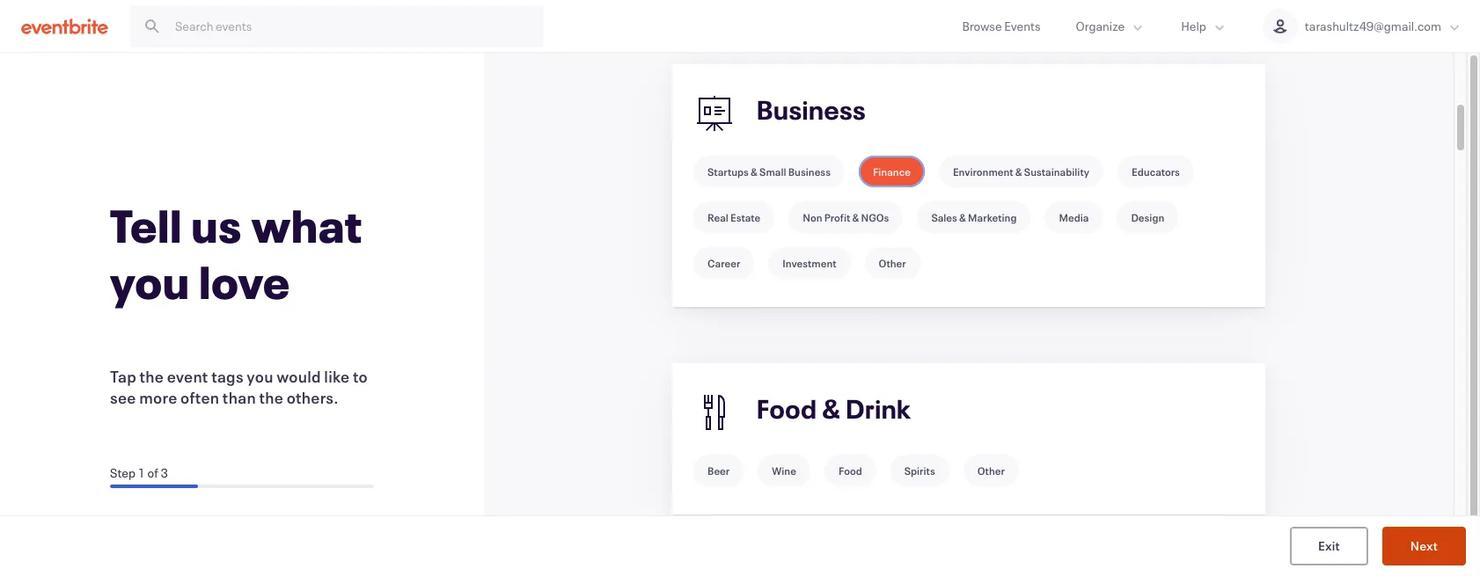 Task type: vqa. For each thing, say whether or not it's contained in the screenshot.
the Boundary IQ: The Art of Healthy Relationships [Free Webinar] Tomorrow • 10:00 AM PST Free
no



Task type: locate. For each thing, give the bounding box(es) containing it.
1
[[138, 465, 145, 481]]

tell us what you love
[[110, 195, 363, 312]]

business up the small at the top of page
[[757, 93, 866, 127]]

0 horizontal spatial other button
[[865, 247, 920, 279]]

other down ngos
[[879, 256, 906, 270]]

sustainability
[[1024, 165, 1090, 179]]

environment
[[953, 165, 1014, 179]]

food inside button
[[839, 464, 862, 478]]

browse events
[[962, 18, 1041, 34]]

often
[[180, 387, 219, 408]]

1 vertical spatial food
[[839, 464, 862, 478]]

the right tap
[[140, 366, 164, 387]]

investment
[[783, 256, 837, 270]]

more
[[139, 387, 177, 408]]

0 vertical spatial other button
[[865, 247, 920, 279]]

estate
[[731, 210, 761, 224]]

food up wine 'button'
[[757, 392, 817, 426]]

sales
[[932, 210, 958, 224]]

real estate
[[708, 210, 761, 224]]

sales & marketing
[[932, 210, 1017, 224]]

other button down ngos
[[865, 247, 920, 279]]

startups & small business button
[[694, 156, 845, 187]]

0 horizontal spatial the
[[140, 366, 164, 387]]

1 vertical spatial other
[[978, 464, 1005, 478]]

tap the event tags you would like to see more often than the others.
[[110, 366, 368, 408]]

drink
[[846, 392, 911, 426]]

spirits
[[905, 464, 935, 478]]

food
[[757, 392, 817, 426], [839, 464, 862, 478]]

wine button
[[758, 455, 811, 487]]

you inside tap the event tags you would like to see more often than the others.
[[247, 366, 274, 387]]

1 vertical spatial business
[[788, 165, 831, 179]]

& inside button
[[1016, 165, 1022, 179]]

events
[[1004, 18, 1041, 34]]

other
[[879, 256, 906, 270], [978, 464, 1005, 478]]

1 horizontal spatial other
[[978, 464, 1005, 478]]

beer button
[[694, 455, 744, 487]]

1 horizontal spatial food
[[839, 464, 862, 478]]

business inside button
[[788, 165, 831, 179]]

& inside button
[[751, 165, 758, 179]]

small
[[760, 165, 786, 179]]

exit
[[1318, 537, 1340, 554]]

& for sales & marketing
[[959, 210, 966, 224]]

career
[[708, 256, 741, 270]]

the
[[140, 366, 164, 387], [259, 387, 284, 408]]

other button
[[865, 247, 920, 279], [964, 455, 1019, 487]]

you left us
[[110, 252, 190, 312]]

startups & small business
[[708, 165, 831, 179]]

tarashultz49@gmail.com link
[[1245, 0, 1480, 52]]

you right tags
[[247, 366, 274, 387]]

0 vertical spatial food
[[757, 392, 817, 426]]

0 vertical spatial other
[[879, 256, 906, 270]]

next
[[1411, 537, 1438, 554]]

0 horizontal spatial other
[[879, 256, 906, 270]]

other button right the spirits button
[[964, 455, 1019, 487]]

the right than
[[259, 387, 284, 408]]

tell
[[110, 195, 182, 255]]

you
[[110, 252, 190, 312], [247, 366, 274, 387]]

educators
[[1132, 165, 1180, 179]]

step
[[110, 465, 136, 481]]

& left the small at the top of page
[[751, 165, 758, 179]]

help
[[1181, 18, 1207, 34]]

profit
[[825, 210, 851, 224]]

0 vertical spatial you
[[110, 252, 190, 312]]

business right the small at the top of page
[[788, 165, 831, 179]]

0 vertical spatial business
[[757, 93, 866, 127]]

food for food & drink
[[757, 392, 817, 426]]

event
[[167, 366, 208, 387]]

organize
[[1076, 18, 1125, 34]]

business
[[757, 93, 866, 127], [788, 165, 831, 179]]

other right the spirits button
[[978, 464, 1005, 478]]

tags
[[211, 366, 244, 387]]

tarashultz49@gmail.com
[[1305, 18, 1442, 34]]

would
[[277, 366, 321, 387]]

& right environment
[[1016, 165, 1022, 179]]

1 vertical spatial other button
[[964, 455, 1019, 487]]

educators button
[[1118, 156, 1194, 187]]

1 horizontal spatial you
[[247, 366, 274, 387]]

0 horizontal spatial food
[[757, 392, 817, 426]]

non profit & ngos
[[803, 210, 889, 224]]

& left drink
[[822, 392, 841, 426]]

&
[[751, 165, 758, 179], [1016, 165, 1022, 179], [852, 210, 859, 224], [959, 210, 966, 224], [822, 392, 841, 426]]

organize link
[[1058, 0, 1164, 52]]

0 horizontal spatial you
[[110, 252, 190, 312]]

1 vertical spatial you
[[247, 366, 274, 387]]

tap
[[110, 366, 136, 387]]

food down food & drink
[[839, 464, 862, 478]]

others.
[[287, 387, 339, 408]]

ngos
[[861, 210, 889, 224]]

food & drink
[[757, 392, 911, 426]]

& right 'sales'
[[959, 210, 966, 224]]



Task type: describe. For each thing, give the bounding box(es) containing it.
wine
[[772, 464, 796, 478]]

non
[[803, 210, 823, 224]]

us
[[191, 195, 242, 255]]

browse
[[962, 18, 1002, 34]]

other for the topmost other button
[[879, 256, 906, 270]]

help link
[[1164, 0, 1245, 52]]

spirits button
[[890, 455, 949, 487]]

1 horizontal spatial the
[[259, 387, 284, 408]]

progressbar image
[[110, 485, 198, 488]]

media
[[1059, 210, 1089, 224]]

& for environment & sustainability
[[1016, 165, 1022, 179]]

design button
[[1117, 202, 1179, 233]]

beer
[[708, 464, 730, 478]]

sales & marketing button
[[917, 202, 1031, 233]]

marketing
[[968, 210, 1017, 224]]

what
[[251, 195, 363, 255]]

exit button
[[1290, 527, 1368, 566]]

real
[[708, 210, 729, 224]]

you inside tell us what you love
[[110, 252, 190, 312]]

career button
[[694, 247, 755, 279]]

environment & sustainability button
[[939, 156, 1104, 187]]

like
[[324, 366, 350, 387]]

real estate button
[[694, 202, 775, 233]]

finance
[[873, 165, 911, 179]]

& for food & drink
[[822, 392, 841, 426]]

food button
[[825, 455, 876, 487]]

love
[[199, 252, 290, 312]]

investment button
[[769, 247, 851, 279]]

to
[[353, 366, 368, 387]]

environment & sustainability
[[953, 165, 1090, 179]]

step 1 of 3
[[110, 465, 168, 481]]

progressbar progress bar
[[110, 485, 374, 488]]

see
[[110, 387, 136, 408]]

next button
[[1383, 527, 1466, 566]]

food for food
[[839, 464, 862, 478]]

other for the right other button
[[978, 464, 1005, 478]]

1 horizontal spatial other button
[[964, 455, 1019, 487]]

& right profit
[[852, 210, 859, 224]]

browse events link
[[945, 0, 1058, 52]]

than
[[223, 387, 256, 408]]

eventbrite image
[[21, 17, 108, 35]]

of
[[147, 465, 158, 481]]

design
[[1131, 210, 1165, 224]]

non profit & ngos button
[[789, 202, 903, 233]]

startups
[[708, 165, 749, 179]]

& for startups & small business
[[751, 165, 758, 179]]

3
[[161, 465, 168, 481]]

media button
[[1045, 202, 1103, 233]]

finance button
[[859, 156, 925, 187]]



